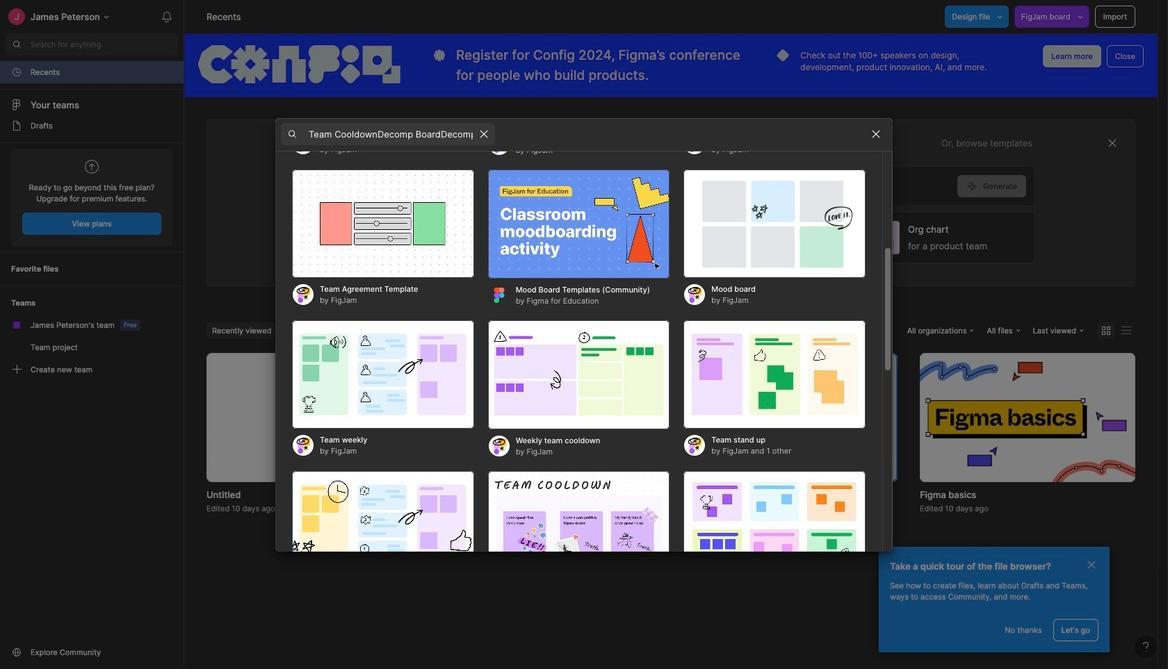 Task type: vqa. For each thing, say whether or not it's contained in the screenshot.
1st file thumbnail from the right
no



Task type: locate. For each thing, give the bounding box(es) containing it.
team stand up image
[[684, 320, 866, 429]]

team meeting agenda image
[[292, 471, 474, 580]]

Search for anything text field
[[31, 39, 178, 50]]

mood board image
[[684, 169, 866, 278]]

mood board templates (community) image
[[488, 169, 670, 278]]

dialog
[[275, 18, 893, 608]]

file thumbnail image
[[444, 353, 660, 482], [682, 353, 898, 482], [920, 353, 1135, 482], [274, 360, 355, 475]]

recent 16 image
[[11, 67, 22, 78]]

Ex: A weekly team meeting, starting with an ice breaker field
[[307, 167, 958, 205]]

community 16 image
[[11, 647, 22, 658]]

search 32 image
[[6, 33, 28, 56]]



Task type: describe. For each thing, give the bounding box(es) containing it.
weekly team cooldown image
[[488, 320, 670, 429]]

team weekly image
[[292, 320, 474, 429]]

page 16 image
[[11, 120, 22, 131]]

vision board image
[[684, 471, 866, 580]]

team agreement template image
[[292, 169, 474, 278]]

team cooldown image
[[488, 471, 670, 580]]

bell 32 image
[[156, 6, 178, 28]]

Search templates text field
[[309, 126, 473, 143]]



